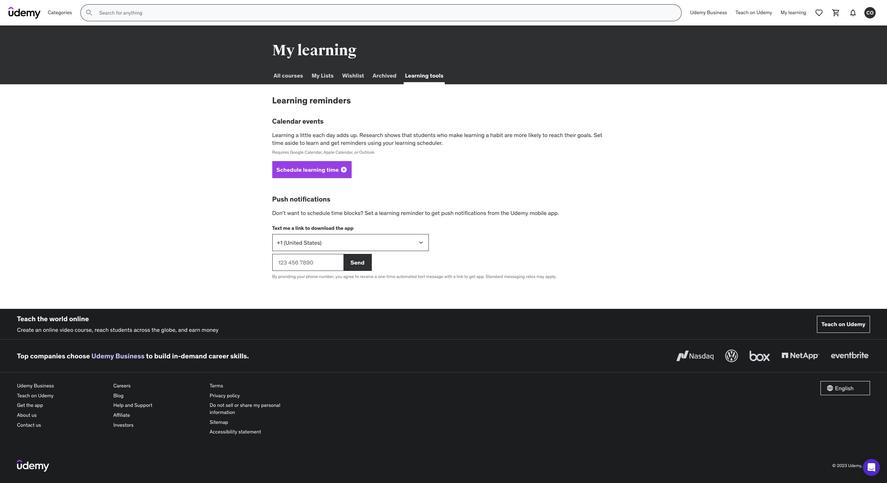 Task type: vqa. For each thing, say whether or not it's contained in the screenshot.
SELL
yes



Task type: describe. For each thing, give the bounding box(es) containing it.
to right want
[[301, 209, 306, 217]]

the right download
[[336, 225, 344, 232]]

blog link
[[113, 391, 204, 401]]

to right agree
[[355, 274, 359, 279]]

globe,
[[161, 326, 177, 334]]

nasdaq image
[[675, 349, 716, 364]]

0 horizontal spatial set
[[365, 209, 374, 217]]

learning right make
[[464, 131, 485, 138]]

udemy business teach on udemy get the app about us contact us
[[17, 383, 54, 428]]

accessibility
[[210, 429, 237, 435]]

business for udemy business
[[708, 9, 728, 16]]

my
[[254, 402, 260, 409]]

top
[[17, 352, 29, 360]]

demand
[[181, 352, 207, 360]]

little
[[300, 131, 312, 138]]

the right 'from'
[[501, 209, 510, 217]]

a right 'me'
[[292, 225, 295, 232]]

a right blocks?
[[375, 209, 378, 217]]

0 vertical spatial udemy image
[[9, 7, 41, 19]]

0 horizontal spatial app.
[[477, 274, 485, 279]]

learning for learning tools
[[405, 72, 429, 79]]

the up an
[[37, 315, 48, 323]]

learning up the lists
[[297, 41, 357, 60]]

eventbrite image
[[830, 349, 871, 364]]

netapp image
[[781, 349, 822, 364]]

support
[[135, 402, 152, 409]]

2 vertical spatial get
[[470, 274, 476, 279]]

policy
[[227, 393, 240, 399]]

apple
[[324, 150, 335, 155]]

rates
[[526, 274, 536, 279]]

teach on udemy for the top teach on udemy link
[[736, 9, 773, 16]]

time inside learning a little each day adds up. research shows that students who make learning a habit are more likely to reach their goals. set time aside to learn and get reminders using your learning scheduler. requires google calendar, apple calendar, or outlook
[[272, 139, 284, 146]]

send button
[[344, 254, 372, 271]]

box image
[[749, 349, 772, 364]]

adds
[[337, 131, 349, 138]]

1 vertical spatial udemy business link
[[92, 352, 145, 360]]

all courses link
[[272, 67, 305, 84]]

to left build
[[146, 352, 153, 360]]

personal
[[261, 402, 281, 409]]

learning inside button
[[303, 166, 326, 173]]

my lists link
[[310, 67, 335, 84]]

archived link
[[372, 67, 398, 84]]

notifications image
[[850, 9, 858, 17]]

affiliate link
[[113, 411, 204, 421]]

Search for anything text field
[[98, 7, 673, 19]]

video
[[60, 326, 73, 334]]

messaging
[[505, 274, 525, 279]]

agree
[[344, 274, 354, 279]]

your inside learning a little each day adds up. research shows that students who make learning a habit are more likely to reach their goals. set time aside to learn and get reminders using your learning scheduler. requires google calendar, apple calendar, or outlook
[[383, 139, 394, 146]]

or inside learning a little each day adds up. research shows that students who make learning a habit are more likely to reach their goals. set time aside to learn and get reminders using your learning scheduler. requires google calendar, apple calendar, or outlook
[[355, 150, 359, 155]]

or inside terms privacy policy do not sell or share my personal information sitemap accessibility statement
[[235, 402, 239, 409]]

all
[[274, 72, 281, 79]]

contact us link
[[17, 421, 108, 430]]

reminder
[[401, 209, 424, 217]]

don't
[[272, 209, 286, 217]]

accessibility statement link
[[210, 428, 301, 437]]

learning left the reminder
[[379, 209, 400, 217]]

courses
[[282, 72, 303, 79]]

and inside the careers blog help and support affiliate investors
[[125, 402, 133, 409]]

0 vertical spatial on
[[751, 9, 756, 16]]

events
[[303, 117, 324, 125]]

phone
[[306, 274, 318, 279]]

a right with
[[454, 274, 456, 279]]

do not sell or share my personal information button
[[210, 401, 301, 418]]

1 horizontal spatial link
[[457, 274, 464, 279]]

schedule learning time
[[277, 166, 339, 173]]

0 vertical spatial app.
[[549, 209, 560, 217]]

schedule
[[307, 209, 330, 217]]

privacy policy link
[[210, 391, 301, 401]]

course,
[[75, 326, 93, 334]]

you
[[336, 274, 343, 279]]

0 horizontal spatial online
[[43, 326, 58, 334]]

about us link
[[17, 411, 108, 421]]

goals.
[[578, 131, 593, 138]]

me
[[283, 225, 291, 232]]

my learning link
[[777, 4, 811, 21]]

requires
[[272, 150, 289, 155]]

wishlist link
[[341, 67, 366, 84]]

wishlist image
[[816, 9, 824, 17]]

apply.
[[546, 274, 557, 279]]

careers
[[113, 383, 131, 389]]

who
[[437, 131, 448, 138]]

small image inside schedule learning time button
[[341, 166, 348, 173]]

learning inside learning a little each day adds up. research shows that students who make learning a habit are more likely to reach their goals. set time aside to learn and get reminders using your learning scheduler. requires google calendar, apple calendar, or outlook
[[272, 131, 295, 138]]

money
[[202, 326, 219, 334]]

to down little
[[300, 139, 305, 146]]

to right with
[[465, 274, 469, 279]]

1 vertical spatial my learning
[[272, 41, 357, 60]]

by providing your phone number, you agree to receive a one-time automated text message with a link to get app. standard messaging rates may apply.
[[272, 274, 557, 279]]

contact
[[17, 422, 35, 428]]

a left one-
[[375, 274, 377, 279]]

udemy business
[[691, 9, 728, 16]]

app for download
[[345, 225, 354, 232]]

receive
[[360, 274, 374, 279]]

with
[[445, 274, 453, 279]]

sell
[[226, 402, 233, 409]]

learn
[[306, 139, 319, 146]]

don't want to schedule time blocks? set a learning reminder to get push notifications from the udemy mobile app.
[[272, 209, 560, 217]]

day
[[327, 131, 336, 138]]

schedule
[[277, 166, 302, 173]]

© 2023 udemy, inc.
[[833, 463, 871, 468]]

calendar events
[[272, 117, 324, 125]]

more
[[514, 131, 528, 138]]

0 vertical spatial reminders
[[310, 95, 351, 106]]

in-
[[172, 352, 181, 360]]

terms
[[210, 383, 223, 389]]

an
[[35, 326, 42, 334]]

by
[[272, 274, 277, 279]]

up.
[[351, 131, 358, 138]]

and inside teach the world online create an online video course, reach students across the globe, and earn money
[[178, 326, 188, 334]]

reach inside learning a little each day adds up. research shows that students who make learning a habit are more likely to reach their goals. set time aside to learn and get reminders using your learning scheduler. requires google calendar, apple calendar, or outlook
[[550, 131, 564, 138]]

and inside learning a little each day adds up. research shows that students who make learning a habit are more likely to reach their goals. set time aside to learn and get reminders using your learning scheduler. requires google calendar, apple calendar, or outlook
[[320, 139, 330, 146]]

tools
[[430, 72, 444, 79]]

time inside button
[[327, 166, 339, 173]]

0 vertical spatial teach on udemy link
[[732, 4, 777, 21]]

teach on udemy for the right teach on udemy link
[[822, 321, 866, 328]]

careers blog help and support affiliate investors
[[113, 383, 152, 428]]

learning reminders
[[272, 95, 351, 106]]

learning left "wishlist" icon
[[789, 9, 807, 16]]

mobile
[[530, 209, 547, 217]]

english button
[[821, 381, 871, 396]]

earn
[[189, 326, 200, 334]]

careers link
[[113, 381, 204, 391]]

to right likely
[[543, 131, 548, 138]]



Task type: locate. For each thing, give the bounding box(es) containing it.
set inside learning a little each day adds up. research shows that students who make learning a habit are more likely to reach their goals. set time aside to learn and get reminders using your learning scheduler. requires google calendar, apple calendar, or outlook
[[594, 131, 603, 138]]

2 vertical spatial and
[[125, 402, 133, 409]]

1 horizontal spatial get
[[432, 209, 440, 217]]

get inside learning a little each day adds up. research shows that students who make learning a habit are more likely to reach their goals. set time aside to learn and get reminders using your learning scheduler. requires google calendar, apple calendar, or outlook
[[331, 139, 340, 146]]

2 calendar, from the left
[[336, 150, 354, 155]]

create
[[17, 326, 34, 334]]

0 vertical spatial udemy business link
[[687, 4, 732, 21]]

push
[[272, 195, 289, 204]]

2 horizontal spatial on
[[839, 321, 846, 328]]

learning tools link
[[404, 67, 445, 84]]

0 vertical spatial notifications
[[290, 195, 331, 204]]

2 vertical spatial learning
[[272, 131, 295, 138]]

world
[[49, 315, 68, 323]]

or right 'sell' at the bottom left of page
[[235, 402, 239, 409]]

0 vertical spatial app
[[345, 225, 354, 232]]

learning up calendar
[[272, 95, 308, 106]]

sitemap
[[210, 419, 228, 426]]

app. right mobile
[[549, 209, 560, 217]]

0 horizontal spatial reach
[[95, 326, 109, 334]]

a left little
[[296, 131, 299, 138]]

investors link
[[113, 421, 204, 430]]

learning left tools on the top
[[405, 72, 429, 79]]

help
[[113, 402, 124, 409]]

2 vertical spatial teach on udemy link
[[17, 391, 108, 401]]

or left outlook
[[355, 150, 359, 155]]

notifications
[[290, 195, 331, 204], [455, 209, 487, 217]]

1 vertical spatial small image
[[827, 385, 834, 392]]

2 horizontal spatial get
[[470, 274, 476, 279]]

1 vertical spatial link
[[457, 274, 464, 279]]

2023
[[838, 463, 848, 468]]

1 vertical spatial online
[[43, 326, 58, 334]]

top companies choose udemy business to build in-demand career skills.
[[17, 352, 249, 360]]

students up scheduler.
[[414, 131, 436, 138]]

1 vertical spatial business
[[116, 352, 145, 360]]

a left habit
[[486, 131, 489, 138]]

co
[[867, 9, 875, 16]]

us right contact
[[36, 422, 41, 428]]

my for my learning link
[[781, 9, 788, 16]]

learning down that
[[395, 139, 416, 146]]

students for each
[[414, 131, 436, 138]]

students inside learning a little each day adds up. research shows that students who make learning a habit are more likely to reach their goals. set time aside to learn and get reminders using your learning scheduler. requires google calendar, apple calendar, or outlook
[[414, 131, 436, 138]]

calendar, down learn
[[305, 150, 323, 155]]

1 horizontal spatial online
[[69, 315, 89, 323]]

terms link
[[210, 381, 301, 391]]

to
[[543, 131, 548, 138], [300, 139, 305, 146], [301, 209, 306, 217], [425, 209, 430, 217], [305, 225, 310, 232], [355, 274, 359, 279], [465, 274, 469, 279], [146, 352, 153, 360]]

0 horizontal spatial notifications
[[290, 195, 331, 204]]

small image down adds
[[341, 166, 348, 173]]

reach left their at the right top of page
[[550, 131, 564, 138]]

©
[[833, 463, 837, 468]]

their
[[565, 131, 577, 138]]

calendar, right apple
[[336, 150, 354, 155]]

learning a little each day adds up. research shows that students who make learning a habit are more likely to reach their goals. set time aside to learn and get reminders using your learning scheduler. requires google calendar, apple calendar, or outlook
[[272, 131, 603, 155]]

2 vertical spatial udemy business link
[[17, 381, 108, 391]]

link right with
[[457, 274, 464, 279]]

1 horizontal spatial my learning
[[781, 9, 807, 16]]

udemy,
[[849, 463, 863, 468]]

0 horizontal spatial teach on udemy
[[736, 9, 773, 16]]

information
[[210, 409, 235, 416]]

terms privacy policy do not sell or share my personal information sitemap accessibility statement
[[210, 383, 281, 435]]

my left "wishlist" icon
[[781, 9, 788, 16]]

shopping cart with 0 items image
[[833, 9, 841, 17]]

calendar,
[[305, 150, 323, 155], [336, 150, 354, 155]]

learning
[[405, 72, 429, 79], [272, 95, 308, 106], [272, 131, 295, 138]]

outlook
[[360, 150, 375, 155]]

0 vertical spatial get
[[331, 139, 340, 146]]

2 vertical spatial business
[[34, 383, 54, 389]]

aside
[[285, 139, 299, 146]]

1 horizontal spatial my
[[312, 72, 320, 79]]

students inside teach the world online create an online video course, reach students across the globe, and earn money
[[110, 326, 132, 334]]

0 horizontal spatial my learning
[[272, 41, 357, 60]]

my up all courses
[[272, 41, 295, 60]]

affiliate
[[113, 412, 130, 419]]

0 horizontal spatial my
[[272, 41, 295, 60]]

categories
[[48, 9, 72, 16]]

archived
[[373, 72, 397, 79]]

career
[[209, 352, 229, 360]]

small image
[[341, 166, 348, 173], [827, 385, 834, 392]]

0 vertical spatial business
[[708, 9, 728, 16]]

make
[[449, 131, 463, 138]]

1 horizontal spatial teach on udemy
[[822, 321, 866, 328]]

1 horizontal spatial reach
[[550, 131, 564, 138]]

small image inside english button
[[827, 385, 834, 392]]

get down day
[[331, 139, 340, 146]]

learning for learning reminders
[[272, 95, 308, 106]]

my lists
[[312, 72, 334, 79]]

my learning up my lists
[[272, 41, 357, 60]]

get left "standard"
[[470, 274, 476, 279]]

message
[[427, 274, 444, 279]]

text
[[418, 274, 426, 279]]

1 horizontal spatial students
[[414, 131, 436, 138]]

1 horizontal spatial app.
[[549, 209, 560, 217]]

2 horizontal spatial teach on udemy link
[[818, 316, 871, 333]]

1 calendar, from the left
[[305, 150, 323, 155]]

online up the "course," at the bottom left of the page
[[69, 315, 89, 323]]

0 vertical spatial small image
[[341, 166, 348, 173]]

my left the lists
[[312, 72, 320, 79]]

students for online
[[110, 326, 132, 334]]

all courses
[[274, 72, 303, 79]]

0 vertical spatial my learning
[[781, 9, 807, 16]]

send
[[351, 259, 365, 266]]

2 horizontal spatial my
[[781, 9, 788, 16]]

choose
[[67, 352, 90, 360]]

1 vertical spatial my
[[272, 41, 295, 60]]

0 horizontal spatial and
[[125, 402, 133, 409]]

reach inside teach the world online create an online video course, reach students across the globe, and earn money
[[95, 326, 109, 334]]

1 horizontal spatial calendar,
[[336, 150, 354, 155]]

reminders down the lists
[[310, 95, 351, 106]]

on inside udemy business teach on udemy get the app about us contact us
[[31, 393, 37, 399]]

get left the push
[[432, 209, 440, 217]]

1 vertical spatial reach
[[95, 326, 109, 334]]

link right 'me'
[[296, 225, 304, 232]]

your
[[383, 139, 394, 146], [297, 274, 305, 279]]

0 horizontal spatial teach on udemy link
[[17, 391, 108, 401]]

time left blocks?
[[332, 209, 343, 217]]

my
[[781, 9, 788, 16], [272, 41, 295, 60], [312, 72, 320, 79]]

0 vertical spatial us
[[32, 412, 37, 419]]

small image left english
[[827, 385, 834, 392]]

1 horizontal spatial small image
[[827, 385, 834, 392]]

notifications left 'from'
[[455, 209, 487, 217]]

your left phone
[[297, 274, 305, 279]]

1 horizontal spatial or
[[355, 150, 359, 155]]

privacy
[[210, 393, 226, 399]]

1 vertical spatial app
[[35, 402, 43, 409]]

0 horizontal spatial app
[[35, 402, 43, 409]]

my inside my learning link
[[781, 9, 788, 16]]

app. left "standard"
[[477, 274, 485, 279]]

1 vertical spatial teach on udemy link
[[818, 316, 871, 333]]

app inside udemy business teach on udemy get the app about us contact us
[[35, 402, 43, 409]]

1 horizontal spatial notifications
[[455, 209, 487, 217]]

each
[[313, 131, 325, 138]]

0 vertical spatial reach
[[550, 131, 564, 138]]

text
[[272, 225, 282, 232]]

udemy
[[691, 9, 706, 16], [757, 9, 773, 16], [511, 209, 529, 217], [847, 321, 866, 328], [92, 352, 114, 360], [17, 383, 33, 389], [38, 393, 54, 399]]

app down blocks?
[[345, 225, 354, 232]]

1 vertical spatial learning
[[272, 95, 308, 106]]

blocks?
[[344, 209, 364, 217]]

1 horizontal spatial teach on udemy link
[[732, 4, 777, 21]]

across
[[134, 326, 150, 334]]

1 vertical spatial students
[[110, 326, 132, 334]]

0 horizontal spatial or
[[235, 402, 239, 409]]

0 horizontal spatial on
[[31, 393, 37, 399]]

are
[[505, 131, 513, 138]]

1 vertical spatial and
[[178, 326, 188, 334]]

1 horizontal spatial business
[[116, 352, 145, 360]]

0 vertical spatial and
[[320, 139, 330, 146]]

automated
[[397, 274, 417, 279]]

reminders down up.
[[341, 139, 367, 146]]

my inside my lists link
[[312, 72, 320, 79]]

learning up aside
[[272, 131, 295, 138]]

a
[[296, 131, 299, 138], [486, 131, 489, 138], [375, 209, 378, 217], [292, 225, 295, 232], [375, 274, 377, 279], [454, 274, 456, 279]]

habit
[[491, 131, 504, 138]]

set right blocks?
[[365, 209, 374, 217]]

0 vertical spatial learning
[[405, 72, 429, 79]]

udemy business link
[[687, 4, 732, 21], [92, 352, 145, 360], [17, 381, 108, 391]]

1 vertical spatial get
[[432, 209, 440, 217]]

teach the world online create an online video course, reach students across the globe, and earn money
[[17, 315, 219, 334]]

on
[[751, 9, 756, 16], [839, 321, 846, 328], [31, 393, 37, 399]]

udemy image
[[9, 7, 41, 19], [17, 460, 49, 472]]

0 vertical spatial my
[[781, 9, 788, 16]]

business inside udemy business teach on udemy get the app about us contact us
[[34, 383, 54, 389]]

1 vertical spatial reminders
[[341, 139, 367, 146]]

the inside udemy business teach on udemy get the app about us contact us
[[26, 402, 34, 409]]

and right help
[[125, 402, 133, 409]]

your down shows at the left top of page
[[383, 139, 394, 146]]

us right about
[[32, 412, 37, 419]]

0 horizontal spatial your
[[297, 274, 305, 279]]

0 vertical spatial or
[[355, 150, 359, 155]]

1 horizontal spatial your
[[383, 139, 394, 146]]

the left globe,
[[152, 326, 160, 334]]

google
[[290, 150, 304, 155]]

0 vertical spatial students
[[414, 131, 436, 138]]

0 vertical spatial set
[[594, 131, 603, 138]]

0 vertical spatial your
[[383, 139, 394, 146]]

research
[[360, 131, 384, 138]]

set right goals.
[[594, 131, 603, 138]]

0 vertical spatial online
[[69, 315, 89, 323]]

1 horizontal spatial on
[[751, 9, 756, 16]]

push
[[442, 209, 454, 217]]

time down apple
[[327, 166, 339, 173]]

2 horizontal spatial and
[[320, 139, 330, 146]]

2 vertical spatial my
[[312, 72, 320, 79]]

app for get
[[35, 402, 43, 409]]

1 vertical spatial your
[[297, 274, 305, 279]]

learning down apple
[[303, 166, 326, 173]]

link
[[296, 225, 304, 232], [457, 274, 464, 279]]

learning
[[789, 9, 807, 16], [297, 41, 357, 60], [464, 131, 485, 138], [395, 139, 416, 146], [303, 166, 326, 173], [379, 209, 400, 217]]

and left earn
[[178, 326, 188, 334]]

1 vertical spatial set
[[365, 209, 374, 217]]

my learning
[[781, 9, 807, 16], [272, 41, 357, 60]]

submit search image
[[85, 9, 94, 17]]

0 horizontal spatial small image
[[341, 166, 348, 173]]

categories button
[[44, 4, 76, 21]]

volkswagen image
[[725, 349, 740, 364]]

investors
[[113, 422, 134, 428]]

123 456 7890 text field
[[272, 254, 344, 271]]

from
[[488, 209, 500, 217]]

0 horizontal spatial get
[[331, 139, 340, 146]]

time left automated
[[387, 274, 396, 279]]

0 horizontal spatial link
[[296, 225, 304, 232]]

and down day
[[320, 139, 330, 146]]

my for my lists link on the left top
[[312, 72, 320, 79]]

reminders inside learning a little each day adds up. research shows that students who make learning a habit are more likely to reach their goals. set time aside to learn and get reminders using your learning scheduler. requires google calendar, apple calendar, or outlook
[[341, 139, 367, 146]]

1 horizontal spatial and
[[178, 326, 188, 334]]

co link
[[862, 4, 879, 21]]

not
[[217, 402, 225, 409]]

students left across
[[110, 326, 132, 334]]

1 vertical spatial or
[[235, 402, 239, 409]]

teach inside udemy business teach on udemy get the app about us contact us
[[17, 393, 30, 399]]

1 vertical spatial udemy image
[[17, 460, 49, 472]]

1 horizontal spatial app
[[345, 225, 354, 232]]

may
[[537, 274, 545, 279]]

app right get
[[35, 402, 43, 409]]

business for udemy business teach on udemy get the app about us contact us
[[34, 383, 54, 389]]

notifications up "schedule"
[[290, 195, 331, 204]]

teach on udemy link
[[732, 4, 777, 21], [818, 316, 871, 333], [17, 391, 108, 401]]

1 vertical spatial on
[[839, 321, 846, 328]]

my learning left "wishlist" icon
[[781, 9, 807, 16]]

time up the requires
[[272, 139, 284, 146]]

shows
[[385, 131, 401, 138]]

1 vertical spatial notifications
[[455, 209, 487, 217]]

skills.
[[230, 352, 249, 360]]

teach inside teach the world online create an online video course, reach students across the globe, and earn money
[[17, 315, 36, 323]]

1 vertical spatial app.
[[477, 274, 485, 279]]

help and support link
[[113, 401, 204, 411]]

0 horizontal spatial business
[[34, 383, 54, 389]]

reach right the "course," at the bottom left of the page
[[95, 326, 109, 334]]

0 horizontal spatial calendar,
[[305, 150, 323, 155]]

2 horizontal spatial business
[[708, 9, 728, 16]]

1 vertical spatial teach on udemy
[[822, 321, 866, 328]]

online right an
[[43, 326, 58, 334]]

0 vertical spatial link
[[296, 225, 304, 232]]

to left download
[[305, 225, 310, 232]]

learning tools
[[405, 72, 444, 79]]

1 vertical spatial us
[[36, 422, 41, 428]]

using
[[368, 139, 382, 146]]

0 vertical spatial teach on udemy
[[736, 9, 773, 16]]

the right get
[[26, 402, 34, 409]]

0 horizontal spatial students
[[110, 326, 132, 334]]

2 vertical spatial on
[[31, 393, 37, 399]]

to right the reminder
[[425, 209, 430, 217]]



